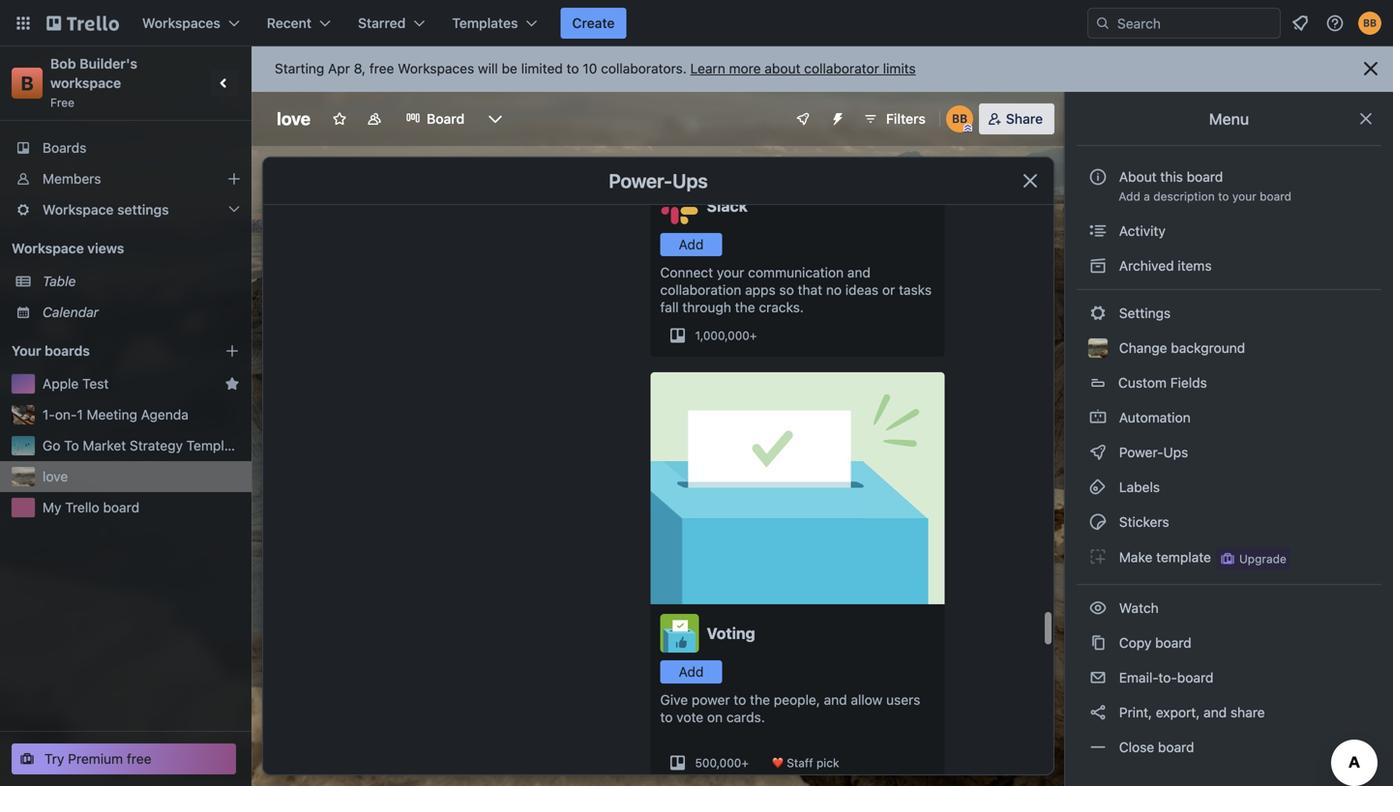 Task type: describe. For each thing, give the bounding box(es) containing it.
sm image for make template
[[1089, 548, 1108, 567]]

the inside connect your communication and collaboration apps so that no ideas or tasks fall through the cracks.
[[735, 300, 756, 316]]

create button
[[561, 8, 627, 39]]

custom fields button
[[1077, 368, 1382, 399]]

0 horizontal spatial power-ups
[[609, 169, 708, 192]]

0 notifications image
[[1289, 12, 1313, 35]]

labels
[[1116, 480, 1161, 496]]

workspace visible image
[[367, 111, 382, 127]]

10
[[583, 60, 598, 76]]

export,
[[1156, 705, 1201, 721]]

board
[[427, 111, 465, 127]]

automation link
[[1077, 403, 1382, 434]]

add inside the "about this board add a description to your board"
[[1119, 190, 1141, 203]]

learn
[[691, 60, 726, 76]]

settings
[[117, 202, 169, 218]]

people,
[[774, 693, 821, 709]]

email-to-board link
[[1077, 663, 1382, 694]]

0 vertical spatial bob builder (bobbuilder40) image
[[1359, 12, 1382, 35]]

stickers link
[[1077, 507, 1382, 538]]

to-
[[1159, 670, 1178, 686]]

boards
[[45, 343, 90, 359]]

change background link
[[1077, 333, 1382, 364]]

primary element
[[0, 0, 1394, 46]]

print, export, and share link
[[1077, 698, 1382, 729]]

test
[[82, 376, 109, 392]]

market
[[83, 438, 126, 454]]

staff
[[787, 757, 814, 770]]

sm image for archived items
[[1089, 257, 1108, 276]]

0 vertical spatial ups
[[673, 169, 708, 192]]

power- inside power-ups link
[[1120, 445, 1164, 461]]

1 vertical spatial love
[[43, 469, 68, 485]]

your
[[12, 343, 41, 359]]

back to home image
[[46, 8, 119, 39]]

sm image for activity
[[1089, 222, 1108, 241]]

0 horizontal spatial bob builder (bobbuilder40) image
[[946, 106, 974, 133]]

bob builder's workspace free
[[50, 56, 141, 109]]

templates button
[[441, 8, 549, 39]]

template
[[1157, 550, 1212, 566]]

automation image
[[823, 104, 850, 131]]

workspace for workspace views
[[12, 241, 84, 257]]

apple test link
[[43, 375, 217, 394]]

board up activity link
[[1260, 190, 1292, 203]]

create
[[572, 15, 615, 31]]

change
[[1120, 340, 1168, 356]]

+ for 1,000,000 +
[[750, 329, 757, 343]]

to left 10
[[567, 60, 579, 76]]

500,000
[[695, 757, 742, 770]]

close board
[[1116, 740, 1195, 756]]

apple test
[[43, 376, 109, 392]]

allow
[[851, 693, 883, 709]]

starting
[[275, 60, 324, 76]]

on
[[708, 710, 723, 726]]

agenda
[[141, 407, 189, 423]]

and inside connect your communication and collaboration apps so that no ideas or tasks fall through the cracks.
[[848, 265, 871, 281]]

0 vertical spatial power-
[[609, 169, 673, 192]]

make template
[[1116, 550, 1212, 566]]

collaborator
[[805, 60, 880, 76]]

power
[[692, 693, 730, 709]]

collaboration
[[661, 282, 742, 298]]

starting apr 8, free workspaces will be limited to 10 collaborators. learn more about collaborator limits
[[275, 60, 916, 76]]

500,000 +
[[695, 757, 749, 770]]

menu
[[1210, 110, 1250, 128]]

workspace views
[[12, 241, 124, 257]]

workspaces button
[[131, 8, 252, 39]]

the inside give power to the people, and allow users to vote on cards.
[[750, 693, 770, 709]]

board up print, export, and share
[[1178, 670, 1214, 686]]

board down 'export,'
[[1159, 740, 1195, 756]]

communication
[[748, 265, 844, 281]]

cracks.
[[759, 300, 804, 316]]

share button
[[979, 104, 1055, 135]]

bob builder's workspace link
[[50, 56, 141, 91]]

settings
[[1116, 305, 1171, 321]]

calendar link
[[43, 303, 240, 322]]

this member is an admin of this board. image
[[964, 124, 973, 133]]

your boards with 5 items element
[[12, 340, 196, 363]]

tasks
[[899, 282, 932, 298]]

description
[[1154, 190, 1215, 203]]

this
[[1161, 169, 1184, 185]]

starred button
[[347, 8, 437, 39]]

bob
[[50, 56, 76, 72]]

calendar
[[43, 304, 99, 320]]

1-
[[43, 407, 55, 423]]

free inside button
[[127, 752, 152, 768]]

members link
[[0, 164, 252, 195]]

settings link
[[1077, 298, 1382, 329]]

board up 'description'
[[1187, 169, 1224, 185]]

apps
[[745, 282, 776, 298]]

no
[[827, 282, 842, 298]]

sm image for close board
[[1089, 739, 1108, 758]]

about
[[1120, 169, 1157, 185]]

go to market strategy template
[[43, 438, 244, 454]]

print,
[[1120, 705, 1153, 721]]

star or unstar board image
[[332, 111, 348, 127]]

my
[[43, 500, 62, 516]]

power-ups link
[[1077, 438, 1382, 468]]

sm image for print, export, and share
[[1089, 704, 1108, 723]]

1,000,000
[[695, 329, 750, 343]]

filters button
[[858, 104, 932, 135]]

open information menu image
[[1326, 14, 1345, 33]]

1 horizontal spatial power-ups
[[1116, 445, 1193, 461]]

change background
[[1116, 340, 1246, 356]]

give
[[661, 693, 688, 709]]

voting
[[707, 625, 756, 643]]

activity
[[1116, 223, 1166, 239]]

board link
[[394, 104, 476, 135]]

archived
[[1120, 258, 1175, 274]]

give power to the people, and allow users to vote on cards.
[[661, 693, 921, 726]]

b link
[[12, 68, 43, 99]]

Board name text field
[[267, 104, 320, 135]]

my trello board
[[43, 500, 139, 516]]

1-on-1 meeting agenda
[[43, 407, 189, 423]]

fields
[[1171, 375, 1208, 391]]

1 horizontal spatial workspaces
[[398, 60, 474, 76]]



Task type: vqa. For each thing, say whether or not it's contained in the screenshot.
Add 'button' associated with Voting
yes



Task type: locate. For each thing, give the bounding box(es) containing it.
1 sm image from the top
[[1089, 257, 1108, 276]]

sm image inside power-ups link
[[1089, 443, 1108, 463]]

template
[[187, 438, 244, 454]]

add for voting
[[679, 664, 704, 680]]

sm image
[[1089, 257, 1108, 276], [1089, 408, 1108, 428], [1089, 478, 1108, 498], [1089, 513, 1108, 532], [1089, 548, 1108, 567], [1089, 634, 1108, 653], [1089, 704, 1108, 723], [1089, 739, 1108, 758]]

workspace
[[43, 202, 114, 218], [12, 241, 84, 257]]

6 sm image from the top
[[1089, 634, 1108, 653]]

connect your communication and collaboration apps so that no ideas or tasks fall through the cracks.
[[661, 265, 932, 316]]

about this board add a description to your board
[[1119, 169, 1292, 203]]

views
[[87, 241, 124, 257]]

try premium free
[[45, 752, 152, 768]]

sm image left the automation
[[1089, 408, 1108, 428]]

+ for 500,000 +
[[742, 757, 749, 770]]

ups
[[673, 169, 708, 192], [1164, 445, 1189, 461]]

boards
[[43, 140, 86, 156]]

love left star or unstar board icon
[[277, 108, 311, 129]]

free right 'premium'
[[127, 752, 152, 768]]

add for slack
[[679, 237, 704, 253]]

your
[[1233, 190, 1257, 203], [717, 265, 745, 281]]

table
[[43, 273, 76, 289]]

free
[[370, 60, 394, 76], [127, 752, 152, 768]]

try premium free button
[[12, 744, 236, 775]]

power-
[[609, 169, 673, 192], [1120, 445, 1164, 461]]

1 vertical spatial the
[[750, 693, 770, 709]]

learn more about collaborator limits link
[[691, 60, 916, 76]]

power-ups down the automation
[[1116, 445, 1193, 461]]

5 sm image from the top
[[1089, 548, 1108, 567]]

1
[[77, 407, 83, 423]]

Search field
[[1111, 9, 1281, 38]]

customize views image
[[486, 109, 505, 129]]

1 vertical spatial +
[[742, 757, 749, 770]]

custom
[[1119, 375, 1167, 391]]

add button up give
[[661, 661, 723, 684]]

workspace for workspace settings
[[43, 202, 114, 218]]

so
[[780, 282, 794, 298]]

your up activity link
[[1233, 190, 1257, 203]]

sm image inside 'copy board' link
[[1089, 634, 1108, 653]]

workspace navigation collapse icon image
[[211, 70, 238, 97]]

your inside connect your communication and collaboration apps so that no ideas or tasks fall through the cracks.
[[717, 265, 745, 281]]

add button
[[661, 233, 723, 257], [661, 661, 723, 684]]

1 vertical spatial add
[[679, 237, 704, 253]]

builder's
[[79, 56, 138, 72]]

0 vertical spatial workspaces
[[142, 15, 221, 31]]

workspace up table
[[12, 241, 84, 257]]

upgrade
[[1240, 553, 1287, 566]]

workspace inside dropdown button
[[43, 202, 114, 218]]

add button for voting
[[661, 661, 723, 684]]

copy board
[[1116, 635, 1192, 651]]

sm image left stickers
[[1089, 513, 1108, 532]]

0 horizontal spatial your
[[717, 265, 745, 281]]

and left share
[[1204, 705, 1227, 721]]

0 horizontal spatial +
[[742, 757, 749, 770]]

slack
[[707, 197, 748, 215]]

ups up "slack"
[[673, 169, 708, 192]]

sm image left labels on the bottom of page
[[1089, 478, 1108, 498]]

and inside give power to the people, and allow users to vote on cards.
[[824, 693, 848, 709]]

your boards
[[12, 343, 90, 359]]

+ left "❤️"
[[742, 757, 749, 770]]

workspaces
[[142, 15, 221, 31], [398, 60, 474, 76]]

sm image inside watch link
[[1089, 599, 1108, 619]]

love inside text field
[[277, 108, 311, 129]]

bob builder (bobbuilder40) image right open information menu icon
[[1359, 12, 1382, 35]]

workspace
[[50, 75, 121, 91]]

1 sm image from the top
[[1089, 222, 1108, 241]]

the
[[735, 300, 756, 316], [750, 693, 770, 709]]

0 vertical spatial add button
[[661, 233, 723, 257]]

3 sm image from the top
[[1089, 443, 1108, 463]]

vote
[[677, 710, 704, 726]]

templates
[[452, 15, 518, 31]]

sm image inside stickers link
[[1089, 513, 1108, 532]]

+ down apps on the top of the page
[[750, 329, 757, 343]]

sm image for watch
[[1089, 599, 1108, 619]]

to
[[64, 438, 79, 454]]

0 horizontal spatial ups
[[673, 169, 708, 192]]

4 sm image from the top
[[1089, 599, 1108, 619]]

limited
[[521, 60, 563, 76]]

archived items
[[1116, 258, 1212, 274]]

to up activity link
[[1219, 190, 1230, 203]]

free right 8,
[[370, 60, 394, 76]]

sm image inside automation link
[[1089, 408, 1108, 428]]

search image
[[1096, 15, 1111, 31]]

sm image
[[1089, 222, 1108, 241], [1089, 304, 1108, 323], [1089, 443, 1108, 463], [1089, 599, 1108, 619], [1089, 669, 1108, 688]]

0 horizontal spatial love
[[43, 469, 68, 485]]

1 horizontal spatial ups
[[1164, 445, 1189, 461]]

1 vertical spatial add button
[[661, 661, 723, 684]]

0 vertical spatial +
[[750, 329, 757, 343]]

sm image inside labels link
[[1089, 478, 1108, 498]]

print, export, and share
[[1116, 705, 1266, 721]]

1 vertical spatial workspaces
[[398, 60, 474, 76]]

sm image left print,
[[1089, 704, 1108, 723]]

sm image left archived
[[1089, 257, 1108, 276]]

starred icon image
[[225, 377, 240, 392]]

sm image for email-to-board
[[1089, 669, 1108, 688]]

1 horizontal spatial bob builder (bobbuilder40) image
[[1359, 12, 1382, 35]]

add left the a on the top of page
[[1119, 190, 1141, 203]]

a
[[1144, 190, 1151, 203]]

workspace down "members" at the left of page
[[43, 202, 114, 218]]

apple
[[43, 376, 79, 392]]

sm image for automation
[[1089, 408, 1108, 428]]

go to market strategy template link
[[43, 437, 244, 456]]

through
[[683, 300, 732, 316]]

labels link
[[1077, 472, 1382, 503]]

try
[[45, 752, 64, 768]]

ups down the automation
[[1164, 445, 1189, 461]]

members
[[43, 171, 101, 187]]

items
[[1178, 258, 1212, 274]]

1 vertical spatial power-
[[1120, 445, 1164, 461]]

sm image inside archived items link
[[1089, 257, 1108, 276]]

cards.
[[727, 710, 765, 726]]

0 vertical spatial your
[[1233, 190, 1257, 203]]

sm image for labels
[[1089, 478, 1108, 498]]

and left allow
[[824, 693, 848, 709]]

table link
[[43, 272, 240, 291]]

bob builder (bobbuilder40) image right filters
[[946, 106, 974, 133]]

add up give
[[679, 664, 704, 680]]

more
[[729, 60, 761, 76]]

3 sm image from the top
[[1089, 478, 1108, 498]]

add button for slack
[[661, 233, 723, 257]]

stickers
[[1116, 514, 1170, 530]]

sm image inside close board link
[[1089, 739, 1108, 758]]

7 sm image from the top
[[1089, 704, 1108, 723]]

sm image left make
[[1089, 548, 1108, 567]]

filters
[[887, 111, 926, 127]]

to down give
[[661, 710, 673, 726]]

1 horizontal spatial free
[[370, 60, 394, 76]]

make
[[1120, 550, 1153, 566]]

1 horizontal spatial +
[[750, 329, 757, 343]]

1 horizontal spatial power-
[[1120, 445, 1164, 461]]

will
[[478, 60, 498, 76]]

sm image for stickers
[[1089, 513, 1108, 532]]

users
[[887, 693, 921, 709]]

8,
[[354, 60, 366, 76]]

bob builder (bobbuilder40) image
[[1359, 12, 1382, 35], [946, 106, 974, 133]]

the down apps on the top of the page
[[735, 300, 756, 316]]

5 sm image from the top
[[1089, 669, 1108, 688]]

sm image inside settings link
[[1089, 304, 1108, 323]]

custom fields
[[1119, 375, 1208, 391]]

sm image left copy at bottom
[[1089, 634, 1108, 653]]

copy
[[1120, 635, 1152, 651]]

power-ups up "slack"
[[609, 169, 708, 192]]

recent
[[267, 15, 312, 31]]

2 sm image from the top
[[1089, 408, 1108, 428]]

2 vertical spatial add
[[679, 664, 704, 680]]

collaborators.
[[601, 60, 687, 76]]

archived items link
[[1077, 251, 1382, 282]]

boards link
[[0, 133, 252, 164]]

+
[[750, 329, 757, 343], [742, 757, 749, 770]]

power-ups
[[609, 169, 708, 192], [1116, 445, 1193, 461]]

0 vertical spatial love
[[277, 108, 311, 129]]

add button up connect at the top
[[661, 233, 723, 257]]

0 vertical spatial add
[[1119, 190, 1141, 203]]

❤️
[[772, 757, 784, 770]]

sm image for copy board
[[1089, 634, 1108, 653]]

to inside the "about this board add a description to your board"
[[1219, 190, 1230, 203]]

1 horizontal spatial love
[[277, 108, 311, 129]]

apr
[[328, 60, 350, 76]]

your inside the "about this board add a description to your board"
[[1233, 190, 1257, 203]]

0 vertical spatial the
[[735, 300, 756, 316]]

1 vertical spatial your
[[717, 265, 745, 281]]

sm image for settings
[[1089, 304, 1108, 323]]

workspaces up board link
[[398, 60, 474, 76]]

love up my
[[43, 469, 68, 485]]

1 vertical spatial bob builder (bobbuilder40) image
[[946, 106, 974, 133]]

workspace settings button
[[0, 195, 252, 226]]

and
[[848, 265, 871, 281], [824, 693, 848, 709], [1204, 705, 1227, 721]]

2 sm image from the top
[[1089, 304, 1108, 323]]

and up ideas
[[848, 265, 871, 281]]

1 vertical spatial ups
[[1164, 445, 1189, 461]]

add board image
[[225, 344, 240, 359]]

board up 'to-'
[[1156, 635, 1192, 651]]

2 add button from the top
[[661, 661, 723, 684]]

1 vertical spatial workspace
[[12, 241, 84, 257]]

workspace settings
[[43, 202, 169, 218]]

sm image inside activity link
[[1089, 222, 1108, 241]]

go
[[43, 438, 60, 454]]

workspaces inside popup button
[[142, 15, 221, 31]]

sm image inside print, export, and share link
[[1089, 704, 1108, 723]]

add up connect at the top
[[679, 237, 704, 253]]

4 sm image from the top
[[1089, 513, 1108, 532]]

share
[[1231, 705, 1266, 721]]

0 vertical spatial free
[[370, 60, 394, 76]]

8 sm image from the top
[[1089, 739, 1108, 758]]

meeting
[[87, 407, 137, 423]]

sm image for power-ups
[[1089, 443, 1108, 463]]

1 add button from the top
[[661, 233, 723, 257]]

board down love link on the left bottom of the page
[[103, 500, 139, 516]]

the up the cards.
[[750, 693, 770, 709]]

0 horizontal spatial workspaces
[[142, 15, 221, 31]]

activity link
[[1077, 216, 1382, 247]]

power ups image
[[796, 111, 811, 127]]

sm image inside the email-to-board link
[[1089, 669, 1108, 688]]

your up collaboration
[[717, 265, 745, 281]]

0 vertical spatial workspace
[[43, 202, 114, 218]]

0 horizontal spatial power-
[[609, 169, 673, 192]]

1 vertical spatial power-ups
[[1116, 445, 1193, 461]]

share
[[1006, 111, 1043, 127]]

1 vertical spatial free
[[127, 752, 152, 768]]

1 horizontal spatial your
[[1233, 190, 1257, 203]]

❤️ staff pick
[[772, 757, 840, 770]]

to
[[567, 60, 579, 76], [1219, 190, 1230, 203], [734, 693, 747, 709], [661, 710, 673, 726]]

to up the cards.
[[734, 693, 747, 709]]

sm image left close
[[1089, 739, 1108, 758]]

starred
[[358, 15, 406, 31]]

workspaces up workspace navigation collapse icon
[[142, 15, 221, 31]]

be
[[502, 60, 518, 76]]

0 horizontal spatial free
[[127, 752, 152, 768]]

0 vertical spatial power-ups
[[609, 169, 708, 192]]

limits
[[883, 60, 916, 76]]

premium
[[68, 752, 123, 768]]



